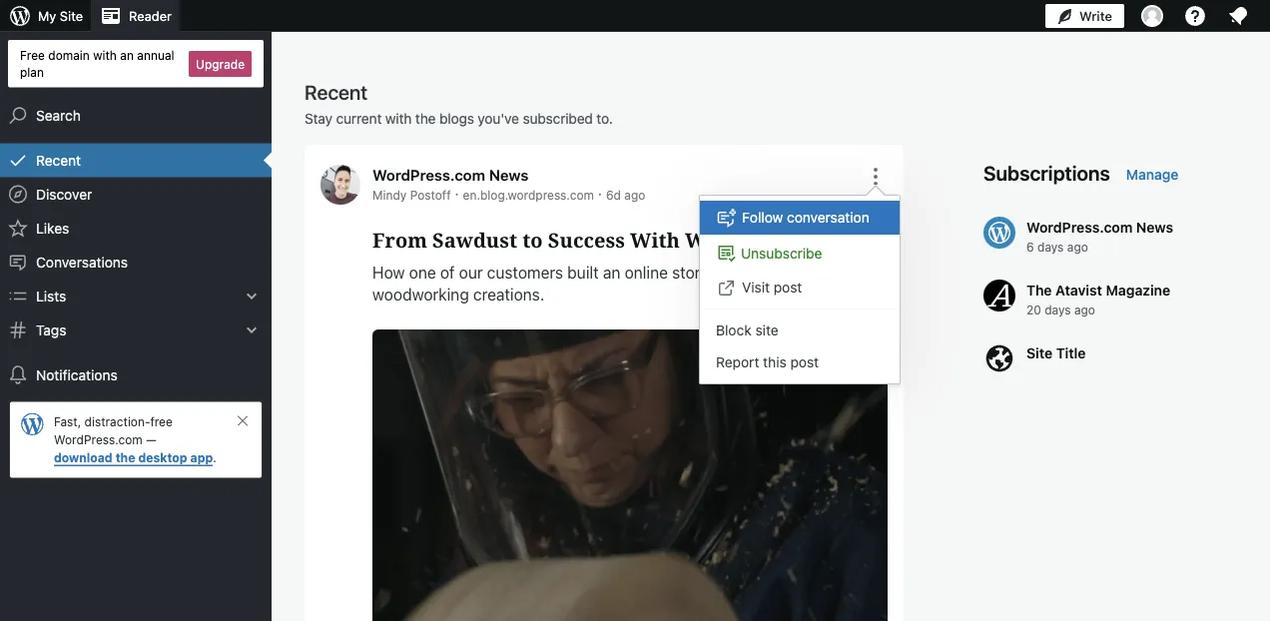 Task type: vqa. For each thing, say whether or not it's contained in the screenshot.
Mindy in the left of the page
yes



Task type: describe. For each thing, give the bounding box(es) containing it.
wordpress.com news link
[[373, 166, 529, 184]]

tooltip containing follow conversation
[[689, 185, 901, 385]]

atavist
[[1056, 282, 1103, 298]]

our
[[459, 263, 483, 282]]

fast, distraction-free wordpress.com — download the desktop app .
[[54, 415, 217, 465]]

stay
[[305, 110, 333, 127]]

lists
[[36, 288, 66, 304]]

conversation
[[787, 209, 870, 225]]

1 · from the left
[[455, 185, 459, 202]]

1 vertical spatial post
[[791, 354, 819, 371]]

free domain with an annual plan
[[20, 48, 174, 79]]

site
[[756, 322, 779, 338]]

wordpress.com inside the wordpress.com news 6 days ago
[[1027, 219, 1133, 235]]

online
[[625, 263, 668, 282]]

ago inside the atavist magazine 20 days ago
[[1075, 303, 1096, 317]]

free
[[150, 415, 173, 429]]

wordpress.com news 6 days ago
[[1027, 219, 1174, 254]]

from sawdust to success with wordpress.com link
[[373, 226, 888, 255]]

wordpress.com inside the wordpress.com news mindy postoff · en.blog.wordpress.com · 6d ago
[[373, 166, 486, 184]]

write
[[1080, 8, 1113, 23]]

postoff
[[410, 188, 451, 202]]

notifications
[[36, 367, 118, 383]]

blogs
[[440, 110, 474, 127]]

days inside the wordpress.com news 6 days ago
[[1038, 240, 1065, 254]]

customers
[[487, 263, 564, 282]]

my profile image
[[1142, 5, 1164, 27]]

my
[[38, 8, 56, 23]]

plan
[[20, 65, 44, 79]]

the inside recent stay current with the blogs you've subscribed to.
[[416, 110, 436, 127]]

20
[[1027, 303, 1042, 317]]

6d
[[606, 188, 621, 202]]

discover
[[36, 186, 92, 202]]

of
[[440, 263, 455, 282]]

annual
[[137, 48, 174, 62]]

my site
[[38, 8, 83, 23]]

likes link
[[0, 211, 272, 245]]

how
[[373, 263, 405, 282]]

woodworking creations.
[[373, 285, 545, 304]]

news for ago
[[1137, 219, 1174, 235]]

upgrade
[[196, 57, 245, 71]]

her
[[738, 263, 762, 282]]

keyboard_arrow_down image
[[242, 286, 262, 306]]

recent for recent stay current with the blogs you've subscribed to.
[[305, 80, 368, 103]]

wordpress.com inside from sawdust to success with wordpress.com how one of our customers built an online store for her woodworking creations.
[[686, 226, 844, 254]]

upgrade button
[[189, 51, 252, 77]]

site title
[[1027, 345, 1087, 361]]

0 vertical spatial site
[[60, 8, 83, 23]]

unsubscribe
[[741, 245, 823, 261]]

6d ago link
[[606, 188, 646, 202]]

distraction-
[[85, 415, 150, 429]]

visit post button
[[700, 271, 900, 305]]

2 · from the left
[[598, 185, 602, 202]]

report this post button
[[700, 346, 900, 379]]

mindy
[[373, 188, 407, 202]]

manage
[[1127, 166, 1179, 183]]

with inside recent stay current with the blogs you've subscribed to.
[[386, 110, 412, 127]]

follow conversation button
[[700, 201, 900, 235]]

report
[[716, 354, 760, 371]]

tags
[[36, 322, 66, 338]]

conversations link
[[0, 245, 272, 279]]

menu inside tooltip
[[700, 196, 900, 384]]

recent link
[[0, 143, 272, 177]]

block
[[716, 322, 752, 338]]

6
[[1027, 240, 1035, 254]]

an inside free domain with an annual plan
[[120, 48, 134, 62]]

with
[[631, 226, 680, 254]]

toggle menu image
[[864, 165, 888, 189]]

reader
[[129, 8, 172, 23]]

—
[[146, 433, 157, 447]]

conversations
[[36, 254, 128, 270]]

fast,
[[54, 415, 81, 429]]

download
[[54, 451, 112, 465]]

with inside free domain with an annual plan
[[93, 48, 117, 62]]

likes
[[36, 220, 69, 236]]

site inside from sawdust to success with wordpress.com main content
[[1027, 345, 1053, 361]]

mindy postoff link
[[373, 188, 451, 202]]

subscriptions
[[984, 161, 1111, 184]]

follow
[[742, 209, 784, 225]]



Task type: locate. For each thing, give the bounding box(es) containing it.
1 vertical spatial news
[[1137, 219, 1174, 235]]

the
[[416, 110, 436, 127], [116, 451, 135, 465]]

1 horizontal spatial news
[[1137, 219, 1174, 235]]

post right 'this'
[[791, 354, 819, 371]]

follow conversation
[[742, 209, 870, 225]]

days right 6
[[1038, 240, 1065, 254]]

news for ·
[[489, 166, 529, 184]]

site right my
[[60, 8, 83, 23]]

subscribed to.
[[523, 110, 613, 127]]

1 horizontal spatial with
[[386, 110, 412, 127]]

1 horizontal spatial the
[[416, 110, 436, 127]]

site title link
[[984, 343, 1254, 377]]

en.blog.wordpress.com link
[[463, 188, 594, 202]]

with right current
[[386, 110, 412, 127]]

search
[[36, 107, 81, 123]]

0 vertical spatial the
[[416, 110, 436, 127]]

en.blog.wordpress.com
[[463, 188, 594, 202]]

site left title on the right
[[1027, 345, 1053, 361]]

0 horizontal spatial the
[[116, 451, 135, 465]]

post
[[774, 279, 803, 295], [791, 354, 819, 371]]

block site
[[716, 322, 779, 338]]

you've
[[478, 110, 519, 127]]

sawdust
[[433, 226, 518, 254]]

ago right 6d
[[625, 188, 646, 202]]

title
[[1057, 345, 1087, 361]]

manage link
[[1127, 165, 1179, 185]]

ago
[[625, 188, 646, 202], [1068, 240, 1089, 254], [1075, 303, 1096, 317]]

wordpress.com up 6
[[1027, 219, 1133, 235]]

wordpress.com up postoff
[[373, 166, 486, 184]]

0 vertical spatial recent
[[305, 80, 368, 103]]

recent up stay
[[305, 80, 368, 103]]

block site button
[[700, 314, 900, 346]]

post right visit
[[774, 279, 803, 295]]

1 vertical spatial with
[[386, 110, 412, 127]]

2 vertical spatial ago
[[1075, 303, 1096, 317]]

news inside the wordpress.com news 6 days ago
[[1137, 219, 1174, 235]]

0 horizontal spatial ·
[[455, 185, 459, 202]]

0 vertical spatial ago
[[625, 188, 646, 202]]

days inside the atavist magazine 20 days ago
[[1045, 303, 1072, 317]]

tags link
[[0, 313, 272, 347]]

recent
[[305, 80, 368, 103], [36, 152, 81, 168]]

1 horizontal spatial an
[[603, 263, 621, 282]]

with right domain
[[93, 48, 117, 62]]

recent up discover at top
[[36, 152, 81, 168]]

current
[[336, 110, 382, 127]]

the left blogs
[[416, 110, 436, 127]]

1 vertical spatial site
[[1027, 345, 1053, 361]]

1 vertical spatial recent
[[36, 152, 81, 168]]

0 vertical spatial post
[[774, 279, 803, 295]]

an left annual
[[120, 48, 134, 62]]

an inside from sawdust to success with wordpress.com how one of our customers built an online store for her woodworking creations.
[[603, 263, 621, 282]]

visit post
[[742, 279, 803, 295]]

store
[[673, 263, 709, 282]]

wordpress.com inside fast, distraction-free wordpress.com — download the desktop app .
[[54, 433, 143, 447]]

ago down 'atavist'
[[1075, 303, 1096, 317]]

magazine
[[1107, 282, 1171, 298]]

news down manage link
[[1137, 219, 1174, 235]]

·
[[455, 185, 459, 202], [598, 185, 602, 202]]

news
[[489, 166, 529, 184], [1137, 219, 1174, 235]]

recent for recent
[[36, 152, 81, 168]]

news up en.blog.wordpress.com link at the top of page
[[489, 166, 529, 184]]

1 vertical spatial ago
[[1068, 240, 1089, 254]]

dismiss image
[[235, 413, 251, 429]]

report this post
[[716, 354, 819, 371]]

0 horizontal spatial recent
[[36, 152, 81, 168]]

built
[[568, 263, 599, 282]]

0 vertical spatial news
[[489, 166, 529, 184]]

free
[[20, 48, 45, 62]]

success
[[548, 226, 625, 254]]

0 vertical spatial days
[[1038, 240, 1065, 254]]

desktop
[[138, 451, 187, 465]]

0 horizontal spatial site
[[60, 8, 83, 23]]

notifications link
[[0, 358, 272, 392]]

from sawdust to success with wordpress.com how one of our customers built an online store for her woodworking creations.
[[373, 226, 844, 304]]

· down wordpress.com news link
[[455, 185, 459, 202]]

.
[[213, 451, 217, 465]]

0 vertical spatial an
[[120, 48, 134, 62]]

0 horizontal spatial news
[[489, 166, 529, 184]]

domain
[[48, 48, 90, 62]]

the inside fast, distraction-free wordpress.com — download the desktop app .
[[116, 451, 135, 465]]

tooltip
[[689, 185, 901, 385]]

ago inside the wordpress.com news 6 days ago
[[1068, 240, 1089, 254]]

to
[[523, 226, 543, 254]]

search link
[[0, 99, 272, 132]]

menu containing follow conversation
[[700, 196, 900, 384]]

0 horizontal spatial with
[[93, 48, 117, 62]]

unsubscribe button
[[700, 235, 900, 271]]

my site link
[[0, 0, 91, 32]]

one
[[409, 263, 436, 282]]

this
[[764, 354, 787, 371]]

manage your notifications image
[[1227, 4, 1251, 28]]

1 horizontal spatial site
[[1027, 345, 1053, 361]]

help image
[[1184, 4, 1208, 28]]

1 vertical spatial an
[[603, 263, 621, 282]]

1 horizontal spatial recent
[[305, 80, 368, 103]]

1 vertical spatial the
[[116, 451, 135, 465]]

ago inside the wordpress.com news mindy postoff · en.blog.wordpress.com · 6d ago
[[625, 188, 646, 202]]

menu
[[700, 196, 900, 384]]

visit
[[742, 279, 770, 295]]

with
[[93, 48, 117, 62], [386, 110, 412, 127]]

wordpress.com down "follow"
[[686, 226, 844, 254]]

lists link
[[0, 279, 272, 313]]

1 horizontal spatial ·
[[598, 185, 602, 202]]

an right built
[[603, 263, 621, 282]]

site
[[60, 8, 83, 23], [1027, 345, 1053, 361]]

recent inside recent stay current with the blogs you've subscribed to.
[[305, 80, 368, 103]]

for
[[714, 263, 734, 282]]

from
[[373, 226, 428, 254]]

mindy postoff image
[[321, 165, 361, 205]]

ago up 'atavist'
[[1068, 240, 1089, 254]]

news inside the wordpress.com news mindy postoff · en.blog.wordpress.com · 6d ago
[[489, 166, 529, 184]]

from sawdust to success with wordpress.com main content
[[305, 79, 1254, 621]]

days right 20
[[1045, 303, 1072, 317]]

keyboard_arrow_down image
[[242, 320, 262, 340]]

recent stay current with the blogs you've subscribed to.
[[305, 80, 613, 127]]

discover link
[[0, 177, 272, 211]]

wordpress.com up download at the left bottom
[[54, 433, 143, 447]]

reader link
[[91, 0, 180, 32]]

0 horizontal spatial an
[[120, 48, 134, 62]]

write link
[[1046, 0, 1125, 32]]

the down distraction-
[[116, 451, 135, 465]]

app
[[190, 451, 213, 465]]

1 vertical spatial days
[[1045, 303, 1072, 317]]

0 vertical spatial with
[[93, 48, 117, 62]]

· left 6d
[[598, 185, 602, 202]]

wordpress.com
[[373, 166, 486, 184], [1027, 219, 1133, 235], [686, 226, 844, 254], [54, 433, 143, 447]]

the
[[1027, 282, 1053, 298]]

wordpress.com news mindy postoff · en.blog.wordpress.com · 6d ago
[[373, 166, 646, 202]]



